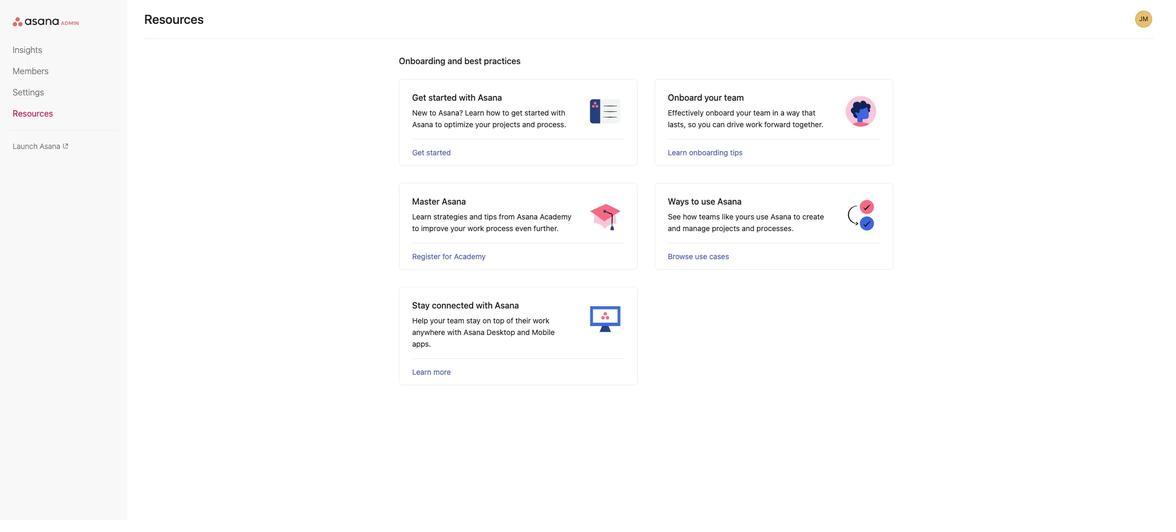 Task type: vqa. For each thing, say whether or not it's contained in the screenshot.
leftmost 4 subtasks icon
no



Task type: locate. For each thing, give the bounding box(es) containing it.
optimize
[[444, 120, 474, 129]]

2 vertical spatial work
[[533, 316, 550, 325]]

1 vertical spatial started
[[525, 108, 549, 117]]

asana down new
[[412, 120, 433, 129]]

help
[[412, 316, 428, 325]]

0 horizontal spatial team
[[447, 316, 465, 325]]

team
[[725, 93, 744, 102], [754, 108, 771, 117], [447, 316, 465, 325]]

your right optimize
[[476, 120, 491, 129]]

to left create
[[794, 212, 801, 221]]

2 vertical spatial started
[[427, 148, 451, 157]]

1 vertical spatial tips
[[485, 212, 497, 221]]

started inside new to asana? learn how to get started with asana to optimize your projects and process.
[[525, 108, 549, 117]]

get
[[412, 93, 427, 102], [412, 148, 425, 157]]

0 horizontal spatial work
[[468, 224, 484, 233]]

learn down master
[[412, 212, 432, 221]]

0 horizontal spatial tips
[[485, 212, 497, 221]]

projects
[[493, 120, 521, 129], [712, 224, 740, 233]]

learn onboarding tips
[[668, 148, 743, 157]]

0 vertical spatial academy
[[540, 212, 572, 221]]

your up onboard in the top right of the page
[[705, 93, 722, 102]]

register
[[412, 252, 441, 261]]

launch asana link
[[13, 142, 115, 151]]

of
[[507, 316, 514, 325]]

and inside new to asana? learn how to get started with asana to optimize your projects and process.
[[523, 120, 535, 129]]

register for academy button
[[412, 252, 486, 261]]

your inside effectively onboard your team in a way that lasts, so you can drive work forward together.
[[737, 108, 752, 117]]

academy inside the learn strategies and tips from asana academy to improve your work process even further.
[[540, 212, 572, 221]]

browse use cases
[[668, 252, 730, 261]]

onboarding
[[690, 148, 729, 157]]

lasts,
[[668, 120, 686, 129]]

how up manage
[[683, 212, 697, 221]]

and down get
[[523, 120, 535, 129]]

0 horizontal spatial how
[[487, 108, 501, 117]]

team inside effectively onboard your team in a way that lasts, so you can drive work forward together.
[[754, 108, 771, 117]]

0 vertical spatial started
[[429, 93, 457, 102]]

team inside help your team stay on top of their work anywhere with asana desktop and mobile apps.
[[447, 316, 465, 325]]

more
[[434, 368, 451, 377]]

team down connected
[[447, 316, 465, 325]]

0 vertical spatial projects
[[493, 120, 521, 129]]

asana down stay
[[464, 328, 485, 337]]

0 horizontal spatial projects
[[493, 120, 521, 129]]

with up on
[[476, 301, 493, 311]]

with inside new to asana? learn how to get started with asana to optimize your projects and process.
[[551, 108, 566, 117]]

2 horizontal spatial team
[[754, 108, 771, 117]]

learn left more
[[412, 368, 432, 377]]

and inside help your team stay on top of their work anywhere with asana desktop and mobile apps.
[[517, 328, 530, 337]]

1 vertical spatial get
[[412, 148, 425, 157]]

work left process
[[468, 224, 484, 233]]

started for get started
[[427, 148, 451, 157]]

use left the cases
[[695, 252, 708, 261]]

learn
[[465, 108, 485, 117], [668, 148, 688, 157], [412, 212, 432, 221], [412, 368, 432, 377]]

team left in
[[754, 108, 771, 117]]

projects inside see how teams like yours use asana to create and manage projects and processes.
[[712, 224, 740, 233]]

resources
[[144, 12, 204, 27], [13, 109, 53, 118]]

with up asana?
[[459, 93, 476, 102]]

team for onboard your team
[[725, 93, 744, 102]]

your inside the learn strategies and tips from asana academy to improve your work process even further.
[[451, 224, 466, 233]]

tips right onboarding
[[731, 148, 743, 157]]

started down optimize
[[427, 148, 451, 157]]

to right new
[[430, 108, 437, 117]]

get up new
[[412, 93, 427, 102]]

1 horizontal spatial how
[[683, 212, 697, 221]]

started up asana?
[[429, 93, 457, 102]]

0 horizontal spatial academy
[[454, 252, 486, 261]]

that
[[802, 108, 816, 117]]

0 vertical spatial tips
[[731, 148, 743, 157]]

1 vertical spatial use
[[757, 212, 769, 221]]

learn up optimize
[[465, 108, 485, 117]]

to left improve
[[412, 224, 419, 233]]

get started with asana
[[412, 93, 502, 102]]

projects down like
[[712, 224, 740, 233]]

for
[[443, 252, 452, 261]]

started up process.
[[525, 108, 549, 117]]

1 horizontal spatial team
[[725, 93, 744, 102]]

team up onboard in the top right of the page
[[725, 93, 744, 102]]

browse
[[668, 252, 693, 261]]

academy up the further.
[[540, 212, 572, 221]]

asana inside see how teams like yours use asana to create and manage projects and processes.
[[771, 212, 792, 221]]

apps.
[[412, 340, 431, 349]]

asana up like
[[718, 197, 742, 206]]

work
[[746, 120, 763, 129], [468, 224, 484, 233], [533, 316, 550, 325]]

onboarding and best practices
[[399, 56, 521, 66]]

new to asana? learn how to get started with asana to optimize your projects and process.
[[412, 108, 567, 129]]

use
[[702, 197, 716, 206], [757, 212, 769, 221], [695, 252, 708, 261]]

strategies
[[434, 212, 468, 221]]

how inside new to asana? learn how to get started with asana to optimize your projects and process.
[[487, 108, 501, 117]]

stay connected with asana
[[412, 301, 519, 311]]

work up mobile
[[533, 316, 550, 325]]

how
[[487, 108, 501, 117], [683, 212, 697, 221]]

process.
[[537, 120, 567, 129]]

get down new
[[412, 148, 425, 157]]

1 get from the top
[[412, 93, 427, 102]]

your up drive
[[737, 108, 752, 117]]

even
[[516, 224, 532, 233]]

1 vertical spatial work
[[468, 224, 484, 233]]

learn inside the learn strategies and tips from asana academy to improve your work process even further.
[[412, 212, 432, 221]]

started
[[429, 93, 457, 102], [525, 108, 549, 117], [427, 148, 451, 157]]

and down yours
[[742, 224, 755, 233]]

get started
[[412, 148, 451, 157]]

use up 'teams'
[[702, 197, 716, 206]]

0 horizontal spatial resources
[[13, 109, 53, 118]]

your inside help your team stay on top of their work anywhere with asana desktop and mobile apps.
[[430, 316, 445, 325]]

asana up "processes." on the top
[[771, 212, 792, 221]]

can
[[713, 120, 725, 129]]

and right strategies
[[470, 212, 483, 221]]

asana up strategies
[[442, 197, 466, 206]]

2 vertical spatial team
[[447, 316, 465, 325]]

0 vertical spatial resources
[[144, 12, 204, 27]]

1 vertical spatial team
[[754, 108, 771, 117]]

academy right for at the left of page
[[454, 252, 486, 261]]

effectively onboard your team in a way that lasts, so you can drive work forward together.
[[668, 108, 824, 129]]

onboarding
[[399, 56, 446, 66]]

to down asana?
[[435, 120, 442, 129]]

0 vertical spatial how
[[487, 108, 501, 117]]

and
[[448, 56, 463, 66], [523, 120, 535, 129], [470, 212, 483, 221], [668, 224, 681, 233], [742, 224, 755, 233], [517, 328, 530, 337]]

asana up even at the left top
[[517, 212, 538, 221]]

learn for learn onboarding tips
[[668, 148, 688, 157]]

2 get from the top
[[412, 148, 425, 157]]

use up "processes." on the top
[[757, 212, 769, 221]]

your
[[705, 93, 722, 102], [737, 108, 752, 117], [476, 120, 491, 129], [451, 224, 466, 233], [430, 316, 445, 325]]

tips
[[731, 148, 743, 157], [485, 212, 497, 221]]

further.
[[534, 224, 559, 233]]

to inside see how teams like yours use asana to create and manage projects and processes.
[[794, 212, 801, 221]]

1 horizontal spatial academy
[[540, 212, 572, 221]]

0 vertical spatial get
[[412, 93, 427, 102]]

settings
[[13, 88, 44, 97]]

1 vertical spatial projects
[[712, 224, 740, 233]]

use inside see how teams like yours use asana to create and manage projects and processes.
[[757, 212, 769, 221]]

with
[[459, 93, 476, 102], [551, 108, 566, 117], [476, 301, 493, 311], [447, 328, 462, 337]]

with right the anywhere
[[447, 328, 462, 337]]

1 vertical spatial how
[[683, 212, 697, 221]]

1 horizontal spatial work
[[533, 316, 550, 325]]

resources link
[[13, 107, 115, 120]]

your inside new to asana? learn how to get started with asana to optimize your projects and process.
[[476, 120, 491, 129]]

from
[[499, 212, 515, 221]]

create
[[803, 212, 825, 221]]

0 vertical spatial work
[[746, 120, 763, 129]]

to
[[430, 108, 437, 117], [503, 108, 510, 117], [435, 120, 442, 129], [692, 197, 700, 206], [794, 212, 801, 221], [412, 224, 419, 233]]

2 vertical spatial use
[[695, 252, 708, 261]]

your up the anywhere
[[430, 316, 445, 325]]

academy
[[540, 212, 572, 221], [454, 252, 486, 261]]

learn more button
[[412, 368, 451, 377]]

work right drive
[[746, 120, 763, 129]]

your down strategies
[[451, 224, 466, 233]]

how left get
[[487, 108, 501, 117]]

tips up process
[[485, 212, 497, 221]]

1 horizontal spatial projects
[[712, 224, 740, 233]]

learn onboarding tips button
[[668, 148, 743, 157]]

and down their
[[517, 328, 530, 337]]

and left best
[[448, 56, 463, 66]]

in
[[773, 108, 779, 117]]

projects down get
[[493, 120, 521, 129]]

asana inside new to asana? learn how to get started with asana to optimize your projects and process.
[[412, 120, 433, 129]]

launch
[[13, 142, 38, 151]]

0 vertical spatial team
[[725, 93, 744, 102]]

asana
[[478, 93, 502, 102], [412, 120, 433, 129], [40, 142, 60, 151], [442, 197, 466, 206], [718, 197, 742, 206], [517, 212, 538, 221], [771, 212, 792, 221], [495, 301, 519, 311], [464, 328, 485, 337]]

with up process.
[[551, 108, 566, 117]]

to inside the learn strategies and tips from asana academy to improve your work process even further.
[[412, 224, 419, 233]]

2 horizontal spatial work
[[746, 120, 763, 129]]

processes.
[[757, 224, 794, 233]]

learn down lasts,
[[668, 148, 688, 157]]



Task type: describe. For each thing, give the bounding box(es) containing it.
forward
[[765, 120, 791, 129]]

projects inside new to asana? learn how to get started with asana to optimize your projects and process.
[[493, 120, 521, 129]]

master asana
[[412, 197, 466, 206]]

onboard your team
[[668, 93, 744, 102]]

cases
[[710, 252, 730, 261]]

new
[[412, 108, 428, 117]]

to right ways
[[692, 197, 700, 206]]

master
[[412, 197, 440, 206]]

mobile
[[532, 328, 555, 337]]

launch asana
[[13, 142, 60, 151]]

1 horizontal spatial resources
[[144, 12, 204, 27]]

work inside help your team stay on top of their work anywhere with asana desktop and mobile apps.
[[533, 316, 550, 325]]

and down see
[[668, 224, 681, 233]]

teams
[[699, 212, 720, 221]]

connected
[[432, 301, 474, 311]]

like
[[722, 212, 734, 221]]

1 vertical spatial academy
[[454, 252, 486, 261]]

improve
[[421, 224, 449, 233]]

way
[[787, 108, 800, 117]]

get for get started with asana
[[412, 93, 427, 102]]

manage
[[683, 224, 710, 233]]

asana right launch
[[40, 142, 60, 151]]

top
[[493, 316, 505, 325]]

members
[[13, 66, 49, 76]]

stay
[[467, 316, 481, 325]]

members link
[[13, 65, 115, 78]]

settings link
[[13, 86, 115, 99]]

effectively
[[668, 108, 704, 117]]

1 vertical spatial resources
[[13, 109, 53, 118]]

jm
[[1140, 15, 1149, 23]]

help your team stay on top of their work anywhere with asana desktop and mobile apps.
[[412, 316, 555, 349]]

get for get started
[[412, 148, 425, 157]]

get started button
[[412, 148, 451, 157]]

their
[[516, 316, 531, 325]]

process
[[486, 224, 514, 233]]

0 vertical spatial use
[[702, 197, 716, 206]]

practices
[[484, 56, 521, 66]]

asana up of
[[495, 301, 519, 311]]

insights
[[13, 45, 42, 55]]

anywhere
[[412, 328, 445, 337]]

learn inside new to asana? learn how to get started with asana to optimize your projects and process.
[[465, 108, 485, 117]]

asana?
[[439, 108, 463, 117]]

see
[[668, 212, 681, 221]]

so
[[688, 120, 697, 129]]

you
[[699, 120, 711, 129]]

learn for learn strategies and tips from asana academy to improve your work process even further.
[[412, 212, 432, 221]]

asana inside the learn strategies and tips from asana academy to improve your work process even further.
[[517, 212, 538, 221]]

learn more
[[412, 368, 451, 377]]

started for get started with asana
[[429, 93, 457, 102]]

yours
[[736, 212, 755, 221]]

on
[[483, 316, 491, 325]]

onboard
[[706, 108, 735, 117]]

learn for learn more
[[412, 368, 432, 377]]

see how teams like yours use asana to create and manage projects and processes.
[[668, 212, 825, 233]]

onboard
[[668, 93, 703, 102]]

1 horizontal spatial tips
[[731, 148, 743, 157]]

with inside help your team stay on top of their work anywhere with asana desktop and mobile apps.
[[447, 328, 462, 337]]

desktop
[[487, 328, 515, 337]]

work inside the learn strategies and tips from asana academy to improve your work process even further.
[[468, 224, 484, 233]]

learn strategies and tips from asana academy to improve your work process even further.
[[412, 212, 572, 233]]

insights link
[[13, 44, 115, 56]]

stay
[[412, 301, 430, 311]]

team for help your team stay on top of their work anywhere with asana desktop and mobile apps.
[[447, 316, 465, 325]]

best
[[465, 56, 482, 66]]

a
[[781, 108, 785, 117]]

asana inside help your team stay on top of their work anywhere with asana desktop and mobile apps.
[[464, 328, 485, 337]]

together.
[[793, 120, 824, 129]]

ways to use asana
[[668, 197, 742, 206]]

browse use cases button
[[668, 252, 730, 261]]

get
[[512, 108, 523, 117]]

asana up new to asana? learn how to get started with asana to optimize your projects and process.
[[478, 93, 502, 102]]

how inside see how teams like yours use asana to create and manage projects and processes.
[[683, 212, 697, 221]]

drive
[[727, 120, 744, 129]]

and inside the learn strategies and tips from asana academy to improve your work process even further.
[[470, 212, 483, 221]]

to left get
[[503, 108, 510, 117]]

work inside effectively onboard your team in a way that lasts, so you can drive work forward together.
[[746, 120, 763, 129]]

ways
[[668, 197, 689, 206]]

tips inside the learn strategies and tips from asana academy to improve your work process even further.
[[485, 212, 497, 221]]

register for academy
[[412, 252, 486, 261]]



